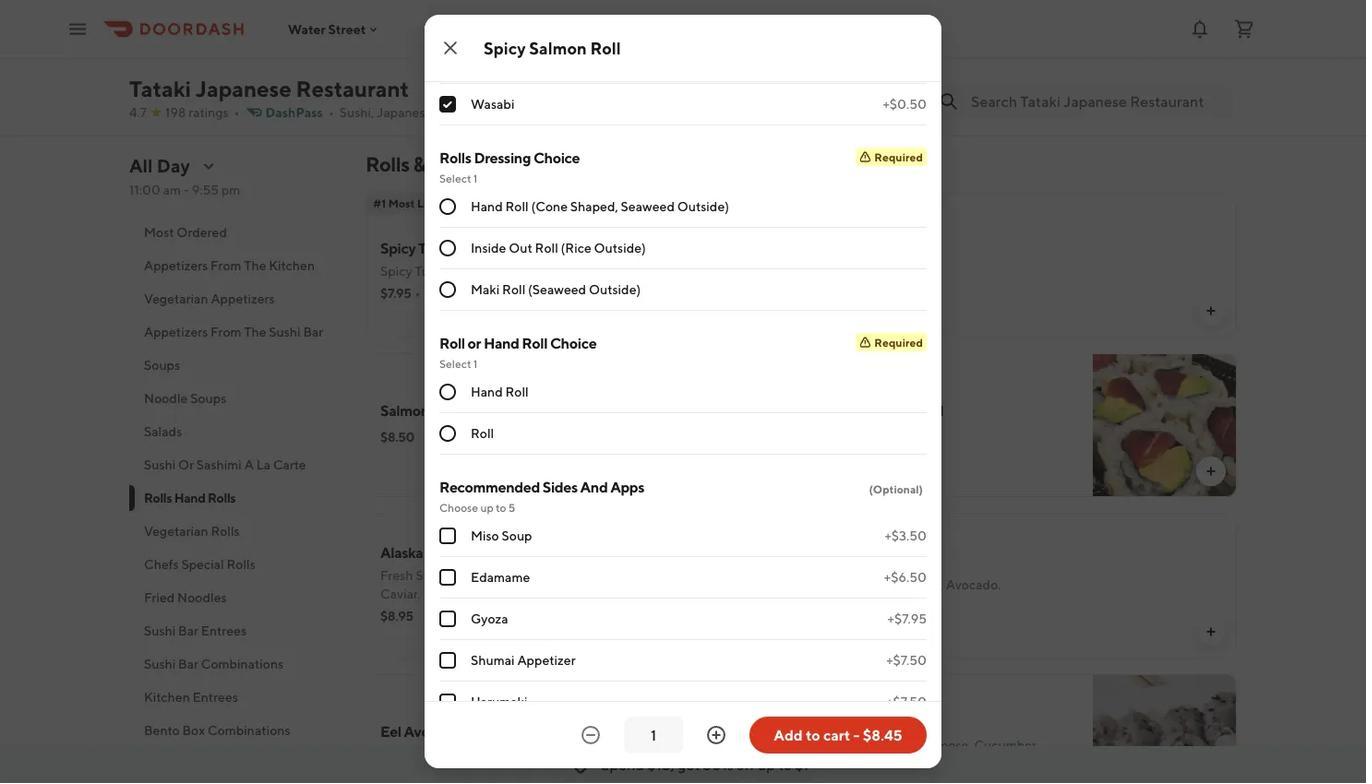 Task type: vqa. For each thing, say whether or not it's contained in the screenshot.
bottom Previous button of carousel icon
no



Task type: locate. For each thing, give the bounding box(es) containing it.
1 vertical spatial +$7.50
[[886, 695, 927, 710]]

bar
[[303, 324, 323, 340], [178, 624, 198, 639], [178, 657, 198, 672]]

mi
[[470, 105, 485, 120]]

roll down harumaki
[[464, 723, 490, 741]]

combinations down sushi bar entrees 'button'
[[201, 657, 284, 672]]

combinations for sushi bar combinations
[[201, 657, 284, 672]]

2 select from the top
[[439, 357, 471, 370]]

soups up noodle
[[144, 358, 180, 373]]

0 horizontal spatial japanese
[[195, 75, 291, 102]]

roll inside spicy tuna roll spicy tuna, crab, avocado.
[[453, 240, 478, 257]]

sushi inside button
[[144, 457, 176, 473]]

roll down maki roll (seaweed outside)
[[522, 335, 548, 352]]

sushi down fried
[[144, 624, 176, 639]]

mayo
[[505, 13, 538, 29]]

vegetarian down 'rolls hand rolls' on the left bottom
[[144, 524, 208, 539]]

up
[[480, 501, 494, 514], [758, 756, 775, 774]]

the for sushi
[[244, 324, 266, 340]]

appetizers
[[144, 258, 208, 273], [211, 291, 275, 306], [144, 324, 208, 340]]

0 horizontal spatial $7.95
[[380, 286, 411, 301]]

2 vegetarian from the top
[[144, 524, 208, 539]]

cucumber, for scallop
[[879, 577, 943, 593]]

recommended
[[439, 479, 540, 496]]

roll or hand roll choice group
[[439, 333, 927, 455]]

street
[[328, 21, 366, 37]]

carte
[[273, 457, 306, 473]]

1 vertical spatial outside)
[[594, 240, 646, 256]]

philadelphia roll smoked salmon, cheese, cucumber. $8.50
[[823, 714, 1039, 775]]

2 +$7.50 from the top
[[886, 695, 927, 710]]

1 inside rolls dressing choice select 1
[[473, 172, 478, 185]]

• left sushi, at top left
[[329, 105, 334, 120]]

0 vertical spatial tuna
[[418, 240, 450, 257]]

+$7.50
[[886, 653, 927, 668], [886, 695, 927, 710]]

1 vertical spatial crab,
[[533, 568, 565, 583]]

combinations for bento box combinations
[[208, 723, 290, 738]]

0 vertical spatial +$7.50
[[886, 653, 927, 668]]

the down 'vegetarian appetizers' button
[[244, 324, 266, 340]]

1 horizontal spatial salmon,
[[874, 738, 921, 753]]

sashimi
[[196, 457, 242, 473]]

philadelphia roll image
[[1093, 675, 1237, 784]]

appetizers inside button
[[144, 324, 208, 340]]

1 horizontal spatial salmon
[[529, 38, 587, 58]]

roll right alaska
[[426, 544, 451, 562]]

1 vertical spatial $7.95
[[380, 286, 411, 301]]

$8.50 down the "eel" on the bottom
[[380, 751, 415, 766]]

eel avocado roll
[[380, 723, 490, 741]]

salmon, for philadelphia
[[874, 738, 921, 753]]

sushi inside button
[[144, 657, 176, 672]]

cucumber,
[[465, 568, 530, 583], [879, 577, 943, 593]]

1 down dressing
[[473, 172, 478, 185]]

0 vertical spatial kitchen
[[269, 258, 315, 273]]

2 vertical spatial to
[[778, 756, 792, 774]]

appetizer
[[517, 653, 576, 668]]

cucumber, up +$7.95
[[879, 577, 943, 593]]

1 vertical spatial select
[[439, 357, 471, 370]]

bento
[[144, 723, 180, 738]]

outside) right (rice
[[594, 240, 646, 256]]

to for 5
[[496, 501, 506, 514]]

most ordered button
[[129, 216, 343, 249]]

sushi up kitchen entrees
[[144, 657, 176, 672]]

1 vertical spatial vegetarian
[[144, 524, 208, 539]]

crab, for roll
[[533, 568, 565, 583]]

0 horizontal spatial cucumber,
[[465, 568, 530, 583]]

to left 5
[[496, 501, 506, 514]]

1 vertical spatial the
[[244, 324, 266, 340]]

roll down hand roll
[[492, 402, 517, 420]]

spicy for spicy salmon roll
[[484, 38, 526, 58]]

1 required from the top
[[874, 150, 923, 163]]

1 vegetarian from the top
[[144, 291, 208, 306]]

None checkbox
[[439, 13, 456, 30], [439, 96, 456, 113], [439, 528, 456, 545], [439, 653, 456, 669], [439, 13, 456, 30], [439, 96, 456, 113], [439, 528, 456, 545], [439, 653, 456, 669]]

from inside button
[[210, 324, 242, 340]]

avocado down hand roll radio
[[432, 402, 489, 420]]

2 required from the top
[[874, 336, 923, 349]]

add item to cart image
[[1204, 78, 1218, 93], [1204, 304, 1218, 318]]

1 add item to cart image from the top
[[1204, 78, 1218, 93]]

0 vertical spatial crab,
[[449, 264, 481, 279]]

bar up kitchen entrees
[[178, 657, 198, 672]]

#1 most liked
[[373, 197, 446, 210]]

bar down fried noodles
[[178, 624, 198, 639]]

1 vertical spatial salmon
[[529, 38, 587, 58]]

1 select from the top
[[439, 172, 471, 185]]

1 +$7.50 from the top
[[886, 653, 927, 668]]

spicy for spicy scallop roll crunchy, cucumber, avocado. $9.50
[[823, 553, 859, 571]]

required inside roll or hand roll choice group
[[874, 336, 923, 349]]

combinations
[[201, 657, 284, 672], [208, 723, 290, 738]]

japanese up 'ratings'
[[195, 75, 291, 102]]

to inside recommended sides and apps choose up to 5
[[496, 501, 506, 514]]

1 vertical spatial from
[[210, 324, 242, 340]]

0 vertical spatial required
[[874, 150, 923, 163]]

0 horizontal spatial up
[[480, 501, 494, 514]]

up right "off"
[[758, 756, 775, 774]]

spicy for spicy tuna roll spicy tuna, crab, avocado.
[[380, 240, 416, 257]]

spicy left mayo
[[471, 13, 503, 29]]

Inside Out Roll (Rice Outside) radio
[[439, 240, 456, 257]]

from inside button
[[210, 258, 242, 273]]

2 1 from the top
[[473, 357, 478, 370]]

1 horizontal spatial up
[[758, 756, 775, 774]]

cucumber, inside spicy scallop roll crunchy, cucumber, avocado. $9.50
[[879, 577, 943, 593]]

hand right hand roll radio
[[471, 384, 503, 400]]

1 vertical spatial required
[[874, 336, 923, 349]]

0 vertical spatial vegetarian
[[144, 291, 208, 306]]

the down the "most ordered" button at top
[[244, 258, 266, 273]]

Maki Roll (Seaweed Outside) radio
[[439, 282, 456, 298]]

0 vertical spatial 1
[[473, 172, 478, 185]]

crab, inside spicy tuna roll spicy tuna, crab, avocado.
[[449, 264, 481, 279]]

bar for entrees
[[178, 624, 198, 639]]

0 vertical spatial from
[[210, 258, 242, 273]]

$8.95
[[380, 609, 413, 624]]

salmon, inside alaska roll fresh salmon, cucumber, crab, avocado, caviar. $8.95
[[416, 568, 463, 583]]

0 horizontal spatial to
[[496, 501, 506, 514]]

0 horizontal spatial most
[[144, 225, 174, 240]]

0 horizontal spatial tuna
[[418, 240, 450, 257]]

required inside rolls dressing choice group
[[874, 150, 923, 163]]

appetizers for appetizers from the kitchen
[[144, 258, 208, 273]]

30%
[[703, 756, 733, 774]]

Hand Roll (Cone Shaped, Seaweed Outside) radio
[[439, 198, 456, 215]]

1 vertical spatial entrees
[[193, 690, 238, 705]]

seaweed
[[621, 199, 675, 214]]

vegetarian for vegetarian appetizers
[[144, 291, 208, 306]]

0 vertical spatial outside)
[[677, 199, 729, 214]]

inside
[[471, 240, 506, 256]]

hand roll (cone shaped, seaweed outside)
[[471, 199, 729, 214]]

appetizers for appetizers from the sushi bar
[[144, 324, 208, 340]]

bar inside button
[[178, 657, 198, 672]]

hand roll
[[471, 384, 529, 400]]

required down +$0.50 at the top
[[874, 150, 923, 163]]

1 horizontal spatial cucumber,
[[879, 577, 943, 593]]

100%
[[441, 286, 474, 301]]

1 vertical spatial japanese
[[377, 105, 432, 120]]

2 horizontal spatial to
[[806, 727, 820, 744]]

alaska
[[380, 544, 423, 562]]

1 down 'or'
[[473, 357, 478, 370]]

rolls up chefs special rolls button
[[211, 524, 240, 539]]

choice up (cone
[[533, 149, 580, 167]]

appetizers down "appetizers from the kitchen" button
[[211, 291, 275, 306]]

appetizers down most ordered
[[144, 258, 208, 273]]

2 from from the top
[[210, 324, 242, 340]]

sushi left or
[[144, 457, 176, 473]]

select down 'or'
[[439, 357, 471, 370]]

salmon for salmon avocado roll
[[380, 402, 429, 420]]

soups inside soups button
[[144, 358, 180, 373]]

water street
[[288, 21, 366, 37]]

salads button
[[129, 415, 343, 449]]

1 1 from the top
[[473, 172, 478, 185]]

tuna inside spicy tuna roll spicy tuna, crab, avocado.
[[418, 240, 450, 257]]

+$1.00
[[886, 13, 927, 29]]

hand right 'or'
[[484, 335, 519, 352]]

1 vertical spatial kitchen
[[144, 690, 190, 705]]

1 vertical spatial tuna
[[823, 402, 855, 420]]

select inside the roll or hand roll choice select 1
[[439, 357, 471, 370]]

dashpass
[[265, 105, 323, 120]]

1 vertical spatial bar
[[178, 624, 198, 639]]

spicy for spicy mayo
[[471, 13, 503, 29]]

avocado for salmon
[[432, 402, 489, 420]]

2 vertical spatial bar
[[178, 657, 198, 672]]

- right am
[[184, 182, 189, 198]]

cucumber, down miso soup
[[465, 568, 530, 583]]

avocado for eel
[[404, 723, 461, 741]]

1 vertical spatial choice
[[550, 335, 597, 352]]

group
[[439, 0, 927, 126]]

4.7
[[129, 105, 147, 120]]

(cone
[[531, 199, 568, 214]]

1 vertical spatial avocado.
[[946, 577, 1001, 593]]

+$3.50
[[885, 528, 927, 544]]

0 horizontal spatial salmon
[[380, 402, 429, 420]]

inside out roll (rice outside)
[[471, 240, 646, 256]]

roll up cheese,
[[907, 714, 933, 732]]

2 the from the top
[[244, 324, 266, 340]]

0 vertical spatial choice
[[533, 149, 580, 167]]

salmon, inside philadelphia roll smoked salmon, cheese, cucumber. $8.50
[[874, 738, 921, 753]]

1 from from the top
[[210, 258, 242, 273]]

reviews
[[144, 192, 193, 207]]

2 horizontal spatial salmon
[[823, 7, 872, 24]]

1
[[473, 172, 478, 185], [473, 357, 478, 370]]

up inside recommended sides and apps choose up to 5
[[480, 501, 494, 514]]

0 vertical spatial the
[[244, 258, 266, 273]]

0 horizontal spatial crab,
[[449, 264, 481, 279]]

$8.50 left the roll option
[[380, 430, 415, 445]]

crab,
[[449, 264, 481, 279], [533, 568, 565, 583]]

bass
[[431, 16, 461, 34]]

avocado
[[432, 402, 489, 420], [858, 402, 915, 420], [404, 723, 461, 741]]

+$7.50 down +$7.95
[[886, 653, 927, 668]]

tuna
[[418, 240, 450, 257], [823, 402, 855, 420]]

1 vertical spatial -
[[853, 727, 860, 744]]

rolls inside rolls dressing choice select 1
[[439, 149, 471, 167]]

cucumber.
[[974, 738, 1039, 753]]

1 horizontal spatial -
[[853, 727, 860, 744]]

2 vertical spatial salmon
[[380, 402, 429, 420]]

Roll radio
[[439, 426, 456, 442]]

choice inside rolls dressing choice select 1
[[533, 149, 580, 167]]

the inside button
[[244, 324, 266, 340]]

- right cart
[[853, 727, 860, 744]]

0 vertical spatial most
[[388, 197, 415, 210]]

None checkbox
[[439, 54, 456, 71], [439, 570, 456, 586], [439, 611, 456, 628], [439, 54, 456, 71], [439, 570, 456, 586], [439, 611, 456, 628]]

rolls up vegetarian rolls
[[144, 491, 172, 506]]

required up "tuna avocado roll"
[[874, 336, 923, 349]]

1 horizontal spatial japanese
[[377, 105, 432, 120]]

most inside button
[[144, 225, 174, 240]]

100% (7)
[[441, 286, 492, 301]]

most right #1
[[388, 197, 415, 210]]

add item to cart image for striped bass
[[1204, 78, 1218, 93]]

soups right noodle
[[190, 391, 226, 406]]

1 horizontal spatial kitchen
[[269, 258, 315, 273]]

caviar.
[[380, 587, 420, 602]]

bar down 'vegetarian appetizers' button
[[303, 324, 323, 340]]

0 vertical spatial avocado.
[[484, 264, 539, 279]]

add item to cart image
[[761, 78, 775, 93], [761, 304, 775, 318], [1204, 464, 1218, 479], [1204, 625, 1218, 640]]

hand right &
[[429, 152, 478, 176]]

harumaki
[[471, 695, 527, 710]]

wasabi
[[471, 96, 514, 112]]

spicy salmon roll
[[484, 38, 621, 58]]

$8.50 down smoked
[[823, 760, 858, 775]]

rolls left &
[[366, 152, 409, 176]]

hand inside the roll or hand roll choice select 1
[[484, 335, 519, 352]]

(optional)
[[869, 483, 923, 496]]

salmon, down philadelphia
[[874, 738, 921, 753]]

1 vertical spatial combinations
[[208, 723, 290, 738]]

from down the "most ordered" button at top
[[210, 258, 242, 273]]

combinations inside sushi bar combinations button
[[201, 657, 284, 672]]

1 vertical spatial appetizers
[[211, 291, 275, 306]]

$8.50 inside philadelphia roll smoked salmon, cheese, cucumber. $8.50
[[823, 760, 858, 775]]

japanese right sushi, at top left
[[377, 105, 432, 120]]

entrees
[[201, 624, 246, 639], [193, 690, 238, 705]]

vegetarian rolls
[[144, 524, 240, 539]]

spicy up crunchy,
[[823, 553, 859, 571]]

sushi for sushi or sashimi a la carte
[[144, 457, 176, 473]]

• right 'ratings'
[[234, 105, 240, 120]]

0 horizontal spatial -
[[184, 182, 189, 198]]

1 horizontal spatial avocado.
[[946, 577, 1001, 593]]

&
[[413, 152, 426, 176]]

appetizers inside button
[[211, 291, 275, 306]]

1 horizontal spatial crab,
[[533, 568, 565, 583]]

sushi
[[269, 324, 301, 340], [144, 457, 176, 473], [144, 624, 176, 639], [144, 657, 176, 672]]

appetizers inside button
[[144, 258, 208, 273]]

Item Search search field
[[971, 91, 1222, 112]]

roll down +$3.50
[[911, 553, 937, 571]]

rolls right &
[[439, 149, 471, 167]]

1 vertical spatial salmon,
[[874, 738, 921, 753]]

from for sushi
[[210, 324, 242, 340]]

alaska roll fresh salmon, cucumber, crab, avocado, caviar. $8.95
[[380, 544, 623, 624]]

the inside button
[[244, 258, 266, 273]]

1 vertical spatial add item to cart image
[[1204, 304, 1218, 318]]

combinations down 'kitchen entrees' button
[[208, 723, 290, 738]]

2 add item to cart image from the top
[[1204, 304, 1218, 318]]

avocado. down the "out"
[[484, 264, 539, 279]]

tempura
[[471, 55, 522, 70]]

0 horizontal spatial avocado.
[[484, 264, 539, 279]]

$7.95 for $7.95
[[823, 269, 854, 284]]

0 vertical spatial salmon,
[[416, 568, 463, 583]]

fried noodles button
[[129, 582, 343, 615]]

salmon aburi image
[[1093, 0, 1237, 112]]

add to cart - $8.45
[[774, 727, 903, 744]]

rolls
[[439, 149, 471, 167], [366, 152, 409, 176], [482, 152, 526, 176], [144, 491, 172, 506], [208, 491, 236, 506], [211, 524, 240, 539], [227, 557, 255, 572]]

notification bell image
[[1189, 18, 1211, 40]]

1 inside the roll or hand roll choice select 1
[[473, 357, 478, 370]]

+$7.50 for shumai appetizer
[[886, 653, 927, 668]]

1 horizontal spatial soups
[[190, 391, 226, 406]]

miso
[[471, 528, 499, 544]]

+$7.50 up $8.45
[[886, 695, 927, 710]]

vegetarian down appetizers from the kitchen
[[144, 291, 208, 306]]

bar inside 'button'
[[178, 624, 198, 639]]

kitchen up bento
[[144, 690, 190, 705]]

the
[[244, 258, 266, 273], [244, 324, 266, 340]]

0 vertical spatial up
[[480, 501, 494, 514]]

0 vertical spatial entrees
[[201, 624, 246, 639]]

smoked
[[823, 738, 872, 753]]

0 horizontal spatial kitchen
[[144, 690, 190, 705]]

1 horizontal spatial most
[[388, 197, 415, 210]]

select up the hand roll (cone shaped, seaweed outside) option
[[439, 172, 471, 185]]

-
[[184, 182, 189, 198], [853, 727, 860, 744]]

$7.95 for $7.95 •
[[380, 286, 411, 301]]

entrees down sushi bar combinations
[[193, 690, 238, 705]]

crab, inside alaska roll fresh salmon, cucumber, crab, avocado, caviar. $8.95
[[533, 568, 565, 583]]

gyoza
[[471, 612, 508, 627]]

roll up '(optional)'
[[918, 402, 944, 420]]

0 vertical spatial soups
[[144, 358, 180, 373]]

0 horizontal spatial soups
[[144, 358, 180, 373]]

maki
[[471, 282, 500, 297]]

sushi inside 'button'
[[144, 624, 176, 639]]

0 horizontal spatial salmon,
[[416, 568, 463, 583]]

japanese
[[195, 75, 291, 102], [377, 105, 432, 120]]

1 vertical spatial 1
[[473, 357, 478, 370]]

0 vertical spatial $7.95
[[823, 269, 854, 284]]

spicy tuna roll spicy tuna, crab, avocado.
[[380, 240, 539, 279]]

salmon inside dialog
[[529, 38, 587, 58]]

• left 1.3 at top left
[[440, 105, 445, 120]]

crab, left avocado, at the left bottom
[[533, 568, 565, 583]]

increase quantity by 1 image
[[705, 725, 727, 747]]

$3.95
[[380, 44, 413, 59]]

avocado up '(optional)'
[[858, 402, 915, 420]]

outside) down (rice
[[589, 282, 641, 297]]

from down 'vegetarian appetizers' button
[[210, 324, 242, 340]]

rolls dressing choice select 1
[[439, 149, 580, 185]]

1 horizontal spatial $7.95
[[823, 269, 854, 284]]

0 vertical spatial japanese
[[195, 75, 291, 102]]

0 vertical spatial salmon
[[823, 7, 872, 24]]

out
[[509, 240, 532, 256]]

most down reviews
[[144, 225, 174, 240]]

choice
[[533, 149, 580, 167], [550, 335, 597, 352]]

salmon, right the fresh
[[416, 568, 463, 583]]

0 vertical spatial select
[[439, 172, 471, 185]]

to inside button
[[806, 727, 820, 744]]

spend $15, get 30% off up to $7
[[601, 756, 811, 774]]

flake
[[525, 55, 557, 70]]

appetizers down "vegetarian appetizers"
[[144, 324, 208, 340]]

1 horizontal spatial to
[[778, 756, 792, 774]]

0 vertical spatial bar
[[303, 324, 323, 340]]

1 vertical spatial up
[[758, 756, 775, 774]]

2 vertical spatial appetizers
[[144, 324, 208, 340]]

ratings
[[189, 105, 229, 120]]

spicy down spicy mayo
[[484, 38, 526, 58]]

kitchen down the "most ordered" button at top
[[269, 258, 315, 273]]

salmon
[[823, 7, 872, 24], [529, 38, 587, 58], [380, 402, 429, 420]]

kitchen
[[269, 258, 315, 273], [144, 690, 190, 705]]

1 vertical spatial to
[[806, 727, 820, 744]]

0 vertical spatial add item to cart image
[[1204, 78, 1218, 93]]

sushi inside button
[[269, 324, 301, 340]]

choice down (seaweed
[[550, 335, 597, 352]]

roll up 100% (7)
[[453, 240, 478, 257]]

from for kitchen
[[210, 258, 242, 273]]

spicy up tuna,
[[380, 240, 416, 257]]

avocado. right '+$6.50'
[[946, 577, 1001, 593]]

0 vertical spatial appetizers
[[144, 258, 208, 273]]

to left $7
[[778, 756, 792, 774]]

fried
[[144, 590, 175, 606]]

1 vertical spatial most
[[144, 225, 174, 240]]

- inside button
[[853, 727, 860, 744]]

combinations inside bento box combinations button
[[208, 723, 290, 738]]

sushi down 'vegetarian appetizers' button
[[269, 324, 301, 340]]

outside) right seaweed
[[677, 199, 729, 214]]

to left cart
[[806, 727, 820, 744]]

0 vertical spatial to
[[496, 501, 506, 514]]

sides
[[543, 479, 578, 496]]

roll right the roll option
[[471, 426, 494, 441]]

avocado right the "eel" on the bottom
[[404, 723, 461, 741]]

crab, up 100% (7)
[[449, 264, 481, 279]]

spicy inside spicy scallop roll crunchy, cucumber, avocado. $9.50
[[823, 553, 859, 571]]

1 the from the top
[[244, 258, 266, 273]]

entrees up sushi bar combinations
[[201, 624, 246, 639]]

+$0.50
[[883, 96, 927, 112]]

1 vertical spatial soups
[[190, 391, 226, 406]]

up down the recommended
[[480, 501, 494, 514]]

cucumber, inside alaska roll fresh salmon, cucumber, crab, avocado, caviar. $8.95
[[465, 568, 530, 583]]

hand right the hand roll (cone shaped, seaweed outside) option
[[471, 199, 503, 214]]

0 vertical spatial combinations
[[201, 657, 284, 672]]



Task type: describe. For each thing, give the bounding box(es) containing it.
sushi bar entrees button
[[129, 615, 343, 648]]

recommended sides and apps group
[[439, 477, 927, 724]]

hand up vegetarian rolls
[[174, 491, 205, 506]]

required for rolls dressing choice
[[874, 150, 923, 163]]

pm
[[221, 182, 240, 198]]

open menu image
[[66, 18, 89, 40]]

vegetarian appetizers
[[144, 291, 275, 306]]

roll right flake
[[590, 38, 621, 58]]

$15,
[[647, 756, 674, 774]]

tataki japanese restaurant
[[129, 75, 409, 102]]

2 vertical spatial outside)
[[589, 282, 641, 297]]

add item to cart image for striped bass
[[761, 78, 775, 93]]

appetizers from the kitchen
[[144, 258, 315, 273]]

required for roll or hand roll choice
[[874, 336, 923, 349]]

sushi bar combinations button
[[129, 648, 343, 681]]

fresh
[[380, 568, 413, 583]]

a
[[244, 457, 254, 473]]

Current quantity is 1 number field
[[635, 726, 672, 746]]

roll right maki at the left top of the page
[[502, 282, 525, 297]]

salmon, for alaska
[[416, 568, 463, 583]]

crunchy,
[[823, 577, 876, 593]]

11:00
[[129, 182, 161, 198]]

1 horizontal spatial tuna
[[823, 402, 855, 420]]

chefs special rolls
[[144, 557, 255, 572]]

Hand Roll radio
[[439, 384, 456, 401]]

vegetarian for vegetarian rolls
[[144, 524, 208, 539]]

roll left (cone
[[505, 199, 529, 214]]

sushi or sashimi a la carte
[[144, 457, 306, 473]]

most ordered
[[144, 225, 227, 240]]

roll inside spicy scallop roll crunchy, cucumber, avocado. $9.50
[[911, 553, 937, 571]]

roll right the "out"
[[535, 240, 558, 256]]

chefs special rolls button
[[129, 548, 343, 582]]

+$7.50 for harumaki
[[886, 695, 927, 710]]

select inside rolls dressing choice select 1
[[439, 172, 471, 185]]

dashpass •
[[265, 105, 334, 120]]

japanese for tataki
[[195, 75, 291, 102]]

recommended sides and apps choose up to 5
[[439, 479, 644, 514]]

entrees inside 'button'
[[201, 624, 246, 639]]

$8.45
[[863, 727, 903, 744]]

salads
[[144, 424, 182, 439]]

crab, for tuna
[[449, 264, 481, 279]]

appetizers from the sushi bar
[[144, 324, 323, 340]]

$8.50 for eel
[[380, 751, 415, 766]]

noodles
[[177, 590, 227, 606]]

bar for combinations
[[178, 657, 198, 672]]

the for kitchen
[[244, 258, 266, 273]]

shumai appetizer
[[471, 653, 576, 668]]

avocado. inside spicy scallop roll crunchy, cucumber, avocado. $9.50
[[946, 577, 1001, 593]]

tuna,
[[415, 264, 446, 279]]

striped bass image
[[650, 0, 794, 112]]

rolls down sashimi on the bottom left
[[208, 491, 236, 506]]

close spicy salmon roll image
[[439, 37, 462, 59]]

kitchen inside button
[[144, 690, 190, 705]]

salmon for salmon aburi
[[823, 7, 872, 24]]

soups inside noodle soups button
[[190, 391, 226, 406]]

get
[[677, 756, 700, 774]]

choice inside the roll or hand roll choice select 1
[[550, 335, 597, 352]]

japanese for sushi,
[[377, 105, 432, 120]]

0 vertical spatial -
[[184, 182, 189, 198]]

or
[[468, 335, 481, 352]]

dressing
[[474, 149, 531, 167]]

tuna avocado roll image
[[1093, 354, 1237, 498]]

9:55
[[192, 182, 219, 198]]

or
[[178, 457, 194, 473]]

#1
[[373, 197, 386, 210]]

rolls dressing choice group
[[439, 148, 927, 311]]

eel
[[380, 723, 401, 741]]

la
[[256, 457, 271, 473]]

rolls down vegetarian rolls button in the left bottom of the page
[[227, 557, 255, 572]]

striped
[[380, 16, 428, 34]]

rolls & hand rolls
[[366, 152, 526, 176]]

sushi for sushi bar entrees
[[144, 624, 176, 639]]

$9.50
[[823, 600, 858, 615]]

$7.95 •
[[380, 286, 420, 301]]

maki roll (seaweed outside)
[[471, 282, 641, 297]]

add item to cart image for #1 most liked
[[1204, 304, 1218, 318]]

roll inside philadelphia roll smoked salmon, cheese, cucumber. $8.50
[[907, 714, 933, 732]]

roll down the roll or hand roll choice select 1
[[505, 384, 529, 400]]

all day
[[129, 155, 190, 177]]

• down tuna,
[[415, 286, 420, 301]]

all
[[129, 155, 153, 177]]

cucumber, for roll
[[465, 568, 530, 583]]

kitchen inside button
[[269, 258, 315, 273]]

up for off
[[758, 756, 775, 774]]

day
[[157, 155, 190, 177]]

off
[[736, 756, 755, 774]]

apps
[[610, 479, 644, 496]]

am
[[163, 182, 181, 198]]

add
[[774, 727, 803, 744]]

sushi or sashimi a la carte button
[[129, 449, 343, 482]]

$7
[[795, 756, 811, 774]]

spicy salmon roll dialog
[[425, 0, 942, 769]]

kitchen entrees
[[144, 690, 238, 705]]

0 items, open order cart image
[[1233, 18, 1255, 40]]

(seaweed
[[528, 282, 586, 297]]

avocado. inside spicy tuna roll spicy tuna, crab, avocado.
[[484, 264, 539, 279]]

hand inside rolls dressing choice group
[[471, 199, 503, 214]]

roll inside alaska roll fresh salmon, cucumber, crab, avocado, caviar. $8.95
[[426, 544, 451, 562]]

cart
[[823, 727, 850, 744]]

entrees inside button
[[193, 690, 238, 705]]

scallop
[[861, 553, 909, 571]]

alaska roll image
[[650, 514, 794, 658]]

water street button
[[288, 21, 381, 37]]

avocado for tuna
[[858, 402, 915, 420]]

spend
[[601, 756, 644, 774]]

striped bass
[[380, 16, 461, 34]]

vegetarian appetizers button
[[129, 282, 343, 316]]

rolls down mi
[[482, 152, 526, 176]]

special
[[181, 557, 224, 572]]

liked
[[417, 197, 446, 210]]

ordered
[[177, 225, 227, 240]]

up for choose
[[480, 501, 494, 514]]

spicy up '$7.95 •'
[[380, 264, 412, 279]]

roll left 'or'
[[439, 335, 465, 352]]

philadelphia
[[823, 714, 905, 732]]

noodle soups
[[144, 391, 226, 406]]

avocado,
[[567, 568, 623, 583]]

tuna avocado roll
[[823, 402, 944, 420]]

soup
[[502, 528, 532, 544]]

to for $7
[[778, 756, 792, 774]]

bar inside button
[[303, 324, 323, 340]]

fried noodles
[[144, 590, 227, 606]]

(rice
[[561, 240, 591, 256]]

appetizers from the kitchen button
[[129, 249, 343, 282]]

$8.50 for salmon
[[380, 430, 415, 445]]

spicy mayo
[[471, 13, 538, 29]]

add item to cart image for #1 most liked
[[761, 304, 775, 318]]

shaped,
[[570, 199, 618, 214]]

eel avocado roll image
[[650, 675, 794, 784]]

decrease quantity by 1 image
[[580, 725, 602, 747]]

add item to cart image for tuna avocado roll
[[1204, 464, 1218, 479]]

group containing spicy mayo
[[439, 0, 927, 126]]

sushi for sushi bar combinations
[[144, 657, 176, 672]]

198 ratings •
[[165, 105, 240, 120]]

salmon avocado roll
[[380, 402, 517, 420]]

miso soup
[[471, 528, 532, 544]]

5
[[508, 501, 515, 514]]

cheese,
[[924, 738, 972, 753]]

choose
[[439, 501, 478, 514]]



